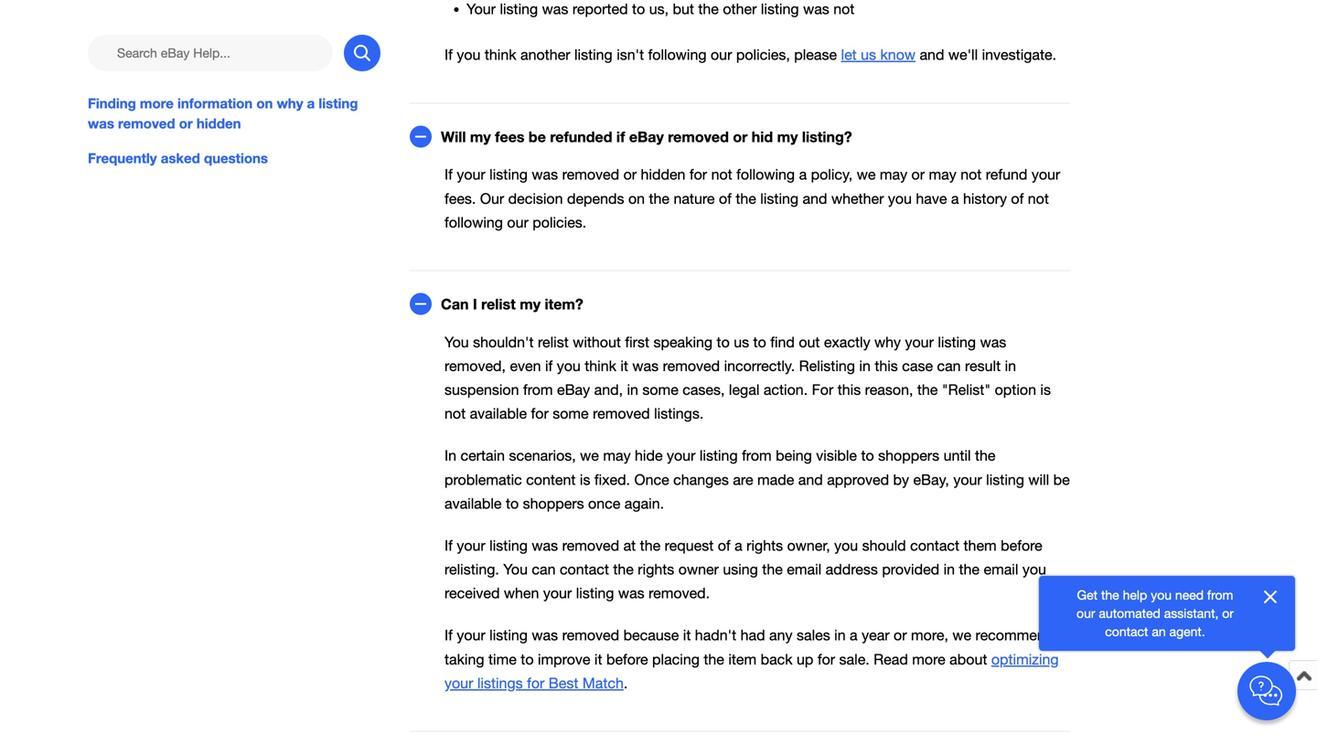 Task type: vqa. For each thing, say whether or not it's contained in the screenshot.
With within Large Sifting Cat Litter Box With Frame High Sided CP5 Blue Gray NEW $15.99
no



Task type: describe. For each thing, give the bounding box(es) containing it.
not up history
[[961, 166, 982, 183]]

was down first
[[633, 358, 659, 375]]

can inside you shouldn't relist without first speaking to us to find out exactly why your listing was removed, even if you think it was removed incorrectly. relisting in this case can result in suspension from ebay and, in some cases, legal action. for this reason, the "relist" option is not available for some removed listings.
[[938, 358, 962, 375]]

speaking
[[654, 334, 713, 351]]

2 horizontal spatial following
[[737, 166, 795, 183]]

or inside the get the help you need from our automated assistant, or contact an agent.
[[1223, 606, 1235, 621]]

your down until
[[954, 472, 983, 489]]

problematic
[[445, 472, 522, 489]]

in up option on the right bottom
[[1005, 358, 1017, 375]]

in right and,
[[627, 382, 639, 399]]

legal
[[729, 382, 760, 399]]

is inside you shouldn't relist without first speaking to us to find out exactly why your listing was removed, even if you think it was removed incorrectly. relisting in this case can result in suspension from ebay and, in some cases, legal action. for this reason, the "relist" option is not available for some removed listings.
[[1041, 382, 1052, 399]]

removed down speaking
[[663, 358, 720, 375]]

agent.
[[1170, 625, 1206, 640]]

hid
[[752, 128, 774, 145]]

information
[[178, 95, 253, 112]]

if for if you think another listing isn't following our policies, please let us know and we'll investigate.
[[445, 46, 453, 63]]

will
[[441, 128, 466, 145]]

whether
[[832, 190, 884, 207]]

listing?
[[803, 128, 853, 145]]

of down refund
[[1012, 190, 1024, 207]]

and inside the if your listing was removed or hidden for not following a policy, we may or may not refund your fees. our decision depends on the nature of the listing and whether you have a history of not following our policies.
[[803, 190, 828, 207]]

ebay inside dropdown button
[[630, 128, 664, 145]]

depends
[[567, 190, 625, 207]]

frequently asked questions link
[[88, 148, 381, 169]]

policies,
[[737, 46, 791, 63]]

we inside in certain scenarios, we may hide your listing from being visible to shoppers until the problematic content is fixed. once changes are made and approved by ebay, your listing will be available to shoppers once again.
[[580, 448, 599, 465]]

removed inside dropdown button
[[668, 128, 729, 145]]

from inside in certain scenarios, we may hide your listing from being visible to shoppers until the problematic content is fixed. once changes are made and approved by ebay, your listing will be available to shoppers once again.
[[742, 448, 772, 465]]

recommend
[[976, 628, 1055, 644]]

if your listing was removed or hidden for not following a policy, we may or may not refund your fees. our decision depends on the nature of the listing and whether you have a history of not following our policies.
[[445, 166, 1061, 231]]

nature
[[674, 190, 715, 207]]

the right nature
[[736, 190, 757, 207]]

when
[[504, 585, 539, 602]]

listings.
[[654, 406, 704, 423]]

request
[[665, 538, 714, 555]]

1 vertical spatial some
[[553, 406, 589, 423]]

frequently
[[88, 150, 157, 167]]

2 horizontal spatial may
[[929, 166, 957, 183]]

scenarios,
[[509, 448, 576, 465]]

reported
[[573, 1, 628, 18]]

need
[[1176, 588, 1204, 603]]

until
[[944, 448, 972, 465]]

in inside "if your listing was removed at the request of a rights owner, you should contact them before relisting. you can contact the rights owner using the email address provided in the email you received when your listing was removed."
[[944, 562, 956, 578]]

exactly
[[825, 334, 871, 351]]

let
[[842, 46, 857, 63]]

had
[[741, 628, 766, 644]]

removed,
[[445, 358, 506, 375]]

action.
[[764, 382, 808, 399]]

let us know link
[[842, 46, 916, 63]]

we inside the if your listing was removed or hidden for not following a policy, we may or may not refund your fees. our decision depends on the nature of the listing and whether you have a history of not following our policies.
[[857, 166, 876, 183]]

fees.
[[445, 190, 476, 207]]

for inside 'if your listing was removed because it hadn't had any sales in a year or more, we recommend taking time to improve it before placing the item back up for sale. read more about'
[[818, 651, 836, 668]]

if inside you shouldn't relist without first speaking to us to find out exactly why your listing was removed, even if you think it was removed incorrectly. relisting in this case can result in suspension from ebay and, in some cases, legal action. for this reason, the "relist" option is not available for some removed listings.
[[545, 358, 553, 375]]

first
[[625, 334, 650, 351]]

sales
[[797, 628, 831, 644]]

our inside the if your listing was removed or hidden for not following a policy, we may or may not refund your fees. our decision depends on the nature of the listing and whether you have a history of not following our policies.
[[507, 214, 529, 231]]

hidden inside finding more information on why a listing was removed or hidden
[[197, 115, 241, 132]]

is inside in certain scenarios, we may hide your listing from being visible to shoppers until the problematic content is fixed. once changes are made and approved by ebay, your listing will be available to shoppers once again.
[[580, 472, 591, 489]]

about
[[950, 651, 988, 668]]

questions
[[204, 150, 268, 167]]

available inside you shouldn't relist without first speaking to us to find out exactly why your listing was removed, even if you think it was removed incorrectly. relisting in this case can result in suspension from ebay and, in some cases, legal action. for this reason, the "relist" option is not available for some removed listings.
[[470, 406, 527, 423]]

in certain scenarios, we may hide your listing from being visible to shoppers until the problematic content is fixed. once changes are made and approved by ebay, your listing will be available to shoppers once again.
[[445, 448, 1071, 512]]

1 horizontal spatial shoppers
[[879, 448, 940, 465]]

up
[[797, 651, 814, 668]]

and,
[[595, 382, 623, 399]]

your up relisting.
[[457, 538, 486, 555]]

optimizing your listings for best match link
[[445, 651, 1059, 692]]

or inside will my fees be refunded if ebay removed or hid my listing? dropdown button
[[733, 128, 748, 145]]

item?
[[545, 296, 584, 313]]

you inside you shouldn't relist without first speaking to us to find out exactly why your listing was removed, even if you think it was removed incorrectly. relisting in this case can result in suspension from ebay and, in some cases, legal action. for this reason, the "relist" option is not available for some removed listings.
[[445, 334, 469, 351]]

of right nature
[[719, 190, 732, 207]]

if your listing was removed because it hadn't had any sales in a year or more, we recommend taking time to improve it before placing the item back up for sale. read more about
[[445, 628, 1055, 668]]

suspension
[[445, 382, 519, 399]]

being
[[776, 448, 813, 465]]

was inside the if your listing was removed or hidden for not following a policy, we may or may not refund your fees. our decision depends on the nature of the listing and whether you have a history of not following our policies.
[[532, 166, 558, 183]]

the right at
[[640, 538, 661, 555]]

if for if your listing was removed because it hadn't had any sales in a year or more, we recommend taking time to improve it before placing the item back up for sale. read more about
[[445, 628, 453, 644]]

1 horizontal spatial contact
[[911, 538, 960, 555]]

you shouldn't relist without first speaking to us to find out exactly why your listing was removed, even if you think it was removed incorrectly. relisting in this case can result in suspension from ebay and, in some cases, legal action. for this reason, the "relist" option is not available for some removed listings.
[[445, 334, 1052, 423]]

be inside dropdown button
[[529, 128, 546, 145]]

before inside "if your listing was removed at the request of a rights owner, you should contact them before relisting. you can contact the rights owner using the email address provided in the email you received when your listing was removed."
[[1001, 538, 1043, 555]]

find
[[771, 334, 795, 351]]

0 horizontal spatial following
[[445, 214, 503, 231]]

0 vertical spatial following
[[649, 46, 707, 63]]

1 horizontal spatial our
[[711, 46, 733, 63]]

not right history
[[1029, 190, 1050, 207]]

hadn't
[[695, 628, 737, 644]]

back
[[761, 651, 793, 668]]

you up recommend
[[1023, 562, 1047, 578]]

why inside finding more information on why a listing was removed or hidden
[[277, 95, 303, 112]]

was inside 'if your listing was removed because it hadn't had any sales in a year or more, we recommend taking time to improve it before placing the item back up for sale. read more about'
[[532, 628, 558, 644]]

best
[[549, 675, 579, 692]]

finding more information on why a listing was removed or hidden
[[88, 95, 358, 132]]

even
[[510, 358, 541, 375]]

relist for my
[[482, 296, 516, 313]]

0 vertical spatial some
[[643, 382, 679, 399]]

changes
[[674, 472, 729, 489]]

the inside the get the help you need from our automated assistant, or contact an agent.
[[1102, 588, 1120, 603]]

out
[[799, 334, 820, 351]]

if for if your listing was removed or hidden for not following a policy, we may or may not refund your fees. our decision depends on the nature of the listing and whether you have a history of not following our policies.
[[445, 166, 453, 183]]

from inside the get the help you need from our automated assistant, or contact an agent.
[[1208, 588, 1234, 603]]

get the help you need from our automated assistant, or contact an agent.
[[1077, 588, 1235, 640]]

to right speaking
[[717, 334, 730, 351]]

your up changes
[[667, 448, 696, 465]]

we inside 'if your listing was removed because it hadn't had any sales in a year or more, we recommend taking time to improve it before placing the item back up for sale. read more about'
[[953, 628, 972, 644]]

help
[[1124, 588, 1148, 603]]

1 vertical spatial it
[[683, 628, 691, 644]]

your right refund
[[1032, 166, 1061, 183]]

your listing was reported to us, but the other listing was not
[[467, 1, 855, 18]]

was up when
[[532, 538, 558, 555]]

because
[[624, 628, 679, 644]]

if you think another listing isn't following our policies, please let us know and we'll investigate.
[[445, 46, 1057, 63]]

without
[[573, 334, 621, 351]]

you down your
[[457, 46, 481, 63]]

1 horizontal spatial this
[[875, 358, 899, 375]]

listing inside you shouldn't relist without first speaking to us to find out exactly why your listing was removed, even if you think it was removed incorrectly. relisting in this case can result in suspension from ebay and, in some cases, legal action. for this reason, the "relist" option is not available for some removed listings.
[[938, 334, 977, 351]]

0 vertical spatial rights
[[747, 538, 784, 555]]

finding
[[88, 95, 136, 112]]

your right when
[[544, 585, 572, 602]]

if for if your listing was removed at the request of a rights owner, you should contact them before relisting. you can contact the rights owner using the email address provided in the email you received when your listing was removed.
[[445, 538, 453, 555]]

or down will my fees be refunded if ebay removed or hid my listing?
[[624, 166, 637, 183]]

1 horizontal spatial may
[[880, 166, 908, 183]]

our
[[480, 190, 504, 207]]

0 horizontal spatial my
[[470, 128, 491, 145]]

you up address
[[835, 538, 859, 555]]

know
[[881, 46, 916, 63]]

removed inside 'if your listing was removed because it hadn't had any sales in a year or more, we recommend taking time to improve it before placing the item back up for sale. read more about'
[[562, 628, 620, 644]]

the right using
[[763, 562, 783, 578]]

content
[[526, 472, 576, 489]]

the left nature
[[649, 190, 670, 207]]

sale.
[[840, 651, 870, 668]]

cases,
[[683, 382, 725, 399]]

by
[[894, 472, 910, 489]]

using
[[723, 562, 759, 578]]

for inside you shouldn't relist without first speaking to us to find out exactly why your listing was removed, even if you think it was removed incorrectly. relisting in this case can result in suspension from ebay and, in some cases, legal action. for this reason, the "relist" option is not available for some removed listings.
[[531, 406, 549, 423]]

once
[[635, 472, 670, 489]]

ebay inside you shouldn't relist without first speaking to us to find out exactly why your listing was removed, even if you think it was removed incorrectly. relisting in this case can result in suspension from ebay and, in some cases, legal action. for this reason, the "relist" option is not available for some removed listings.
[[557, 382, 590, 399]]

taking
[[445, 651, 485, 668]]

to down problematic
[[506, 495, 519, 512]]

1 email from the left
[[787, 562, 822, 578]]

the right the but
[[699, 1, 719, 18]]

available inside in certain scenarios, we may hide your listing from being visible to shoppers until the problematic content is fixed. once changes are made and approved by ebay, your listing will be available to shoppers once again.
[[445, 495, 502, 512]]

i
[[473, 296, 477, 313]]

if your listing was removed at the request of a rights owner, you should contact them before relisting. you can contact the rights owner using the email address provided in the email you received when your listing was removed.
[[445, 538, 1047, 602]]

please
[[795, 46, 838, 63]]

or up 'have'
[[912, 166, 925, 183]]

refunded
[[550, 128, 613, 145]]

option
[[995, 382, 1037, 399]]

will
[[1029, 472, 1050, 489]]

in
[[445, 448, 457, 465]]

relisting
[[800, 358, 856, 375]]

any
[[770, 628, 793, 644]]



Task type: locate. For each thing, give the bounding box(es) containing it.
can up "relist"
[[938, 358, 962, 375]]

1 vertical spatial contact
[[560, 562, 609, 578]]

can i relist my item? button
[[410, 293, 1071, 316]]

think
[[485, 46, 517, 63], [585, 358, 617, 375]]

ebay left and,
[[557, 382, 590, 399]]

2 horizontal spatial from
[[1208, 588, 1234, 603]]

can inside "if your listing was removed at the request of a rights owner, you should contact them before relisting. you can contact the rights owner using the email address provided in the email you received when your listing was removed."
[[532, 562, 556, 578]]

to left us,
[[632, 1, 645, 18]]

my inside dropdown button
[[520, 296, 541, 313]]

asked
[[161, 150, 200, 167]]

a inside 'if your listing was removed because it hadn't had any sales in a year or more, we recommend taking time to improve it before placing the item back up for sale. read more about'
[[850, 628, 858, 644]]

if inside 'if your listing was removed because it hadn't had any sales in a year or more, we recommend taking time to improve it before placing the item back up for sale. read more about'
[[445, 628, 453, 644]]

for inside optimizing your listings for best match
[[527, 675, 545, 692]]

available down problematic
[[445, 495, 502, 512]]

can i relist my item?
[[441, 296, 584, 313]]

it
[[621, 358, 629, 375], [683, 628, 691, 644], [595, 651, 603, 668]]

and down being at bottom
[[799, 472, 823, 489]]

2 if from the top
[[445, 166, 453, 183]]

your inside 'if your listing was removed because it hadn't had any sales in a year or more, we recommend taking time to improve it before placing the item back up for sale. read more about'
[[457, 628, 486, 644]]

our inside the get the help you need from our automated assistant, or contact an agent.
[[1077, 606, 1096, 621]]

1 vertical spatial more
[[913, 651, 946, 668]]

in down the exactly
[[860, 358, 871, 375]]

0 vertical spatial and
[[920, 46, 945, 63]]

you
[[457, 46, 481, 63], [889, 190, 912, 207], [557, 358, 581, 375], [835, 538, 859, 555], [1023, 562, 1047, 578], [1152, 588, 1172, 603]]

0 horizontal spatial from
[[523, 382, 553, 399]]

was inside finding more information on why a listing was removed or hidden
[[88, 115, 114, 132]]

1 vertical spatial and
[[803, 190, 828, 207]]

1 horizontal spatial can
[[938, 358, 962, 375]]

provided
[[883, 562, 940, 578]]

0 horizontal spatial you
[[445, 334, 469, 351]]

finding more information on why a listing was removed or hidden link
[[88, 93, 381, 134]]

from right need
[[1208, 588, 1234, 603]]

relist up even
[[538, 334, 569, 351]]

policies.
[[533, 214, 587, 231]]

your up "fees." on the left of the page
[[457, 166, 486, 183]]

owner,
[[788, 538, 831, 555]]

1 horizontal spatial if
[[617, 128, 625, 145]]

if
[[617, 128, 625, 145], [545, 358, 553, 375]]

them
[[964, 538, 997, 555]]

1 vertical spatial we
[[580, 448, 599, 465]]

email down owner,
[[787, 562, 822, 578]]

your inside you shouldn't relist without first speaking to us to find out exactly why your listing was removed, even if you think it was removed incorrectly. relisting in this case can result in suspension from ebay and, in some cases, legal action. for this reason, the "relist" option is not available for some removed listings.
[[906, 334, 934, 351]]

history
[[964, 190, 1008, 207]]

1 horizontal spatial think
[[585, 358, 617, 375]]

why right the exactly
[[875, 334, 902, 351]]

rights up using
[[747, 538, 784, 555]]

optimizing
[[992, 651, 1059, 668]]

1 vertical spatial you
[[504, 562, 528, 578]]

the down them at the bottom right
[[960, 562, 980, 578]]

1 vertical spatial hidden
[[641, 166, 686, 183]]

0 vertical spatial think
[[485, 46, 517, 63]]

time
[[489, 651, 517, 668]]

2 horizontal spatial my
[[778, 128, 798, 145]]

0 vertical spatial we
[[857, 166, 876, 183]]

more,
[[912, 628, 949, 644]]

our
[[711, 46, 733, 63], [507, 214, 529, 231], [1077, 606, 1096, 621]]

removed up depends
[[562, 166, 620, 183]]

be inside in certain scenarios, we may hide your listing from being visible to shoppers until the problematic content is fixed. once changes are made and approved by ebay, your listing will be available to shoppers once again.
[[1054, 472, 1071, 489]]

1 vertical spatial is
[[580, 472, 591, 489]]

if up "fees." on the left of the page
[[445, 166, 453, 183]]

if right refunded at the left of the page
[[617, 128, 625, 145]]

0 vertical spatial contact
[[911, 538, 960, 555]]

1 horizontal spatial hidden
[[641, 166, 686, 183]]

you inside the get the help you need from our automated assistant, or contact an agent.
[[1152, 588, 1172, 603]]

2 horizontal spatial we
[[953, 628, 972, 644]]

1 vertical spatial rights
[[638, 562, 675, 578]]

the inside in certain scenarios, we may hide your listing from being visible to shoppers until the problematic content is fixed. once changes are made and approved by ebay, your listing will be available to shoppers once again.
[[976, 448, 996, 465]]

in right provided
[[944, 562, 956, 578]]

ebay right refunded at the left of the page
[[630, 128, 664, 145]]

contact down the once in the bottom left of the page
[[560, 562, 609, 578]]

0 horizontal spatial ebay
[[557, 382, 590, 399]]

your up taking
[[457, 628, 486, 644]]

was up because
[[619, 585, 645, 602]]

0 horizontal spatial think
[[485, 46, 517, 63]]

owner
[[679, 562, 719, 578]]

the inside you shouldn't relist without first speaking to us to find out exactly why your listing was removed, even if you think it was removed incorrectly. relisting in this case can result in suspension from ebay and, in some cases, legal action. for this reason, the "relist" option is not available for some removed listings.
[[918, 382, 938, 399]]

0 vertical spatial us
[[861, 46, 877, 63]]

get the help you need from our automated assistant, or contact an agent. tooltip
[[1069, 587, 1243, 642]]

for right up
[[818, 651, 836, 668]]

or right 'year'
[[894, 628, 908, 644]]

for
[[690, 166, 708, 183], [531, 406, 549, 423], [818, 651, 836, 668], [527, 675, 545, 692]]

read
[[874, 651, 909, 668]]

1 horizontal spatial ebay
[[630, 128, 664, 145]]

you inside "if your listing was removed at the request of a rights owner, you should contact them before relisting. you can contact the rights owner using the email address provided in the email you received when your listing was removed."
[[504, 562, 528, 578]]

before up .
[[607, 651, 649, 668]]

you up when
[[504, 562, 528, 578]]

will my fees be refunded if ebay removed or hid my listing? button
[[410, 126, 1071, 148]]

0 horizontal spatial may
[[603, 448, 631, 465]]

1 vertical spatial available
[[445, 495, 502, 512]]

reason,
[[865, 382, 914, 399]]

can up when
[[532, 562, 556, 578]]

us,
[[650, 1, 669, 18]]

isn't
[[617, 46, 644, 63]]

removed.
[[649, 585, 710, 602]]

2 horizontal spatial contact
[[1106, 625, 1149, 640]]

should
[[863, 538, 907, 555]]

3 if from the top
[[445, 538, 453, 555]]

removed left at
[[562, 538, 620, 555]]

0 vertical spatial our
[[711, 46, 733, 63]]

1 horizontal spatial be
[[1054, 472, 1071, 489]]

relist for without
[[538, 334, 569, 351]]

a inside "if your listing was removed at the request of a rights owner, you should contact them before relisting. you can contact the rights owner using the email address provided in the email you received when your listing was removed."
[[735, 538, 743, 555]]

contact up provided
[[911, 538, 960, 555]]

shoppers down content
[[523, 495, 584, 512]]

0 horizontal spatial on
[[257, 95, 273, 112]]

before inside 'if your listing was removed because it hadn't had any sales in a year or more, we recommend taking time to improve it before placing the item back up for sale. read more about'
[[607, 651, 649, 668]]

us inside you shouldn't relist without first speaking to us to find out exactly why your listing was removed, even if you think it was removed incorrectly. relisting in this case can result in suspension from ebay and, in some cases, legal action. for this reason, the "relist" option is not available for some removed listings.
[[734, 334, 750, 351]]

1 horizontal spatial why
[[875, 334, 902, 351]]

1 horizontal spatial more
[[913, 651, 946, 668]]

on inside the if your listing was removed or hidden for not following a policy, we may or may not refund your fees. our decision depends on the nature of the listing and whether you have a history of not following our policies.
[[629, 190, 645, 207]]

or up asked
[[179, 115, 193, 132]]

of inside "if your listing was removed at the request of a rights owner, you should contact them before relisting. you can contact the rights owner using the email address provided in the email you received when your listing was removed."
[[718, 538, 731, 555]]

have
[[916, 190, 948, 207]]

refund
[[986, 166, 1028, 183]]

0 horizontal spatial contact
[[560, 562, 609, 578]]

not up let
[[834, 1, 855, 18]]

my right hid
[[778, 128, 798, 145]]

and down the policy,
[[803, 190, 828, 207]]

more right finding
[[140, 95, 174, 112]]

for up scenarios,
[[531, 406, 549, 423]]

1 if from the top
[[445, 46, 453, 63]]

another
[[521, 46, 571, 63]]

following
[[649, 46, 707, 63], [737, 166, 795, 183], [445, 214, 503, 231]]

1 horizontal spatial before
[[1001, 538, 1043, 555]]

a inside finding more information on why a listing was removed or hidden
[[307, 95, 315, 112]]

optimizing your listings for best match
[[445, 651, 1059, 692]]

you up removed,
[[445, 334, 469, 351]]

1 horizontal spatial us
[[861, 46, 877, 63]]

0 vertical spatial you
[[445, 334, 469, 351]]

more inside 'if your listing was removed because it hadn't had any sales in a year or more, we recommend taking time to improve it before placing the item back up for sale. read more about'
[[913, 651, 946, 668]]

why right information
[[277, 95, 303, 112]]

in inside 'if your listing was removed because it hadn't had any sales in a year or more, we recommend taking time to improve it before placing the item back up for sale. read more about'
[[835, 628, 846, 644]]

my right will
[[470, 128, 491, 145]]

0 horizontal spatial is
[[580, 472, 591, 489]]

or inside finding more information on why a listing was removed or hidden
[[179, 115, 193, 132]]

we up the about
[[953, 628, 972, 644]]

for inside the if your listing was removed or hidden for not following a policy, we may or may not refund your fees. our decision depends on the nature of the listing and whether you have a history of not following our policies.
[[690, 166, 708, 183]]

removed inside "if your listing was removed at the request of a rights owner, you should contact them before relisting. you can contact the rights owner using the email address provided in the email you received when your listing was removed."
[[562, 538, 620, 555]]

once
[[589, 495, 621, 512]]

was up 'result'
[[981, 334, 1007, 351]]

2 vertical spatial contact
[[1106, 625, 1149, 640]]

of up using
[[718, 538, 731, 555]]

shoppers
[[879, 448, 940, 465], [523, 495, 584, 512]]

the right get
[[1102, 588, 1120, 603]]

if up relisting.
[[445, 538, 453, 555]]

you down the without
[[557, 358, 581, 375]]

contact inside the get the help you need from our automated assistant, or contact an agent.
[[1106, 625, 1149, 640]]

placing
[[653, 651, 700, 668]]

us right let
[[861, 46, 877, 63]]

if inside dropdown button
[[617, 128, 625, 145]]

0 vertical spatial is
[[1041, 382, 1052, 399]]

1 vertical spatial this
[[838, 382, 861, 399]]

ebay,
[[914, 472, 950, 489]]

2 vertical spatial we
[[953, 628, 972, 644]]

removed down finding
[[118, 115, 175, 132]]

your
[[467, 1, 496, 18]]

relist inside dropdown button
[[482, 296, 516, 313]]

your down taking
[[445, 675, 474, 692]]

be
[[529, 128, 546, 145], [1054, 472, 1071, 489]]

1 horizontal spatial from
[[742, 448, 772, 465]]

fees
[[495, 128, 525, 145]]

0 horizontal spatial be
[[529, 128, 546, 145]]

relist inside you shouldn't relist without first speaking to us to find out exactly why your listing was removed, even if you think it was removed incorrectly. relisting in this case can result in suspension from ebay and, in some cases, legal action. for this reason, the "relist" option is not available for some removed listings.
[[538, 334, 569, 351]]

removed inside the if your listing was removed or hidden for not following a policy, we may or may not refund your fees. our decision depends on the nature of the listing and whether you have a history of not following our policies.
[[562, 166, 620, 183]]

2 horizontal spatial our
[[1077, 606, 1096, 621]]

1 vertical spatial before
[[607, 651, 649, 668]]

was up improve
[[532, 628, 558, 644]]

think inside you shouldn't relist without first speaking to us to find out exactly why your listing was removed, even if you think it was removed incorrectly. relisting in this case can result in suspension from ebay and, in some cases, legal action. for this reason, the "relist" option is not available for some removed listings.
[[585, 358, 617, 375]]

listing inside finding more information on why a listing was removed or hidden
[[319, 95, 358, 112]]

0 vertical spatial can
[[938, 358, 962, 375]]

or inside 'if your listing was removed because it hadn't had any sales in a year or more, we recommend taking time to improve it before placing the item back up for sale. read more about'
[[894, 628, 908, 644]]

on right depends
[[629, 190, 645, 207]]

if inside "if your listing was removed at the request of a rights owner, you should contact them before relisting. you can contact the rights owner using the email address provided in the email you received when your listing was removed."
[[445, 538, 453, 555]]

1 horizontal spatial we
[[857, 166, 876, 183]]

if up taking
[[445, 628, 453, 644]]

this up 'reason,'
[[875, 358, 899, 375]]

think left another
[[485, 46, 517, 63]]

1 horizontal spatial some
[[643, 382, 679, 399]]

1 vertical spatial relist
[[538, 334, 569, 351]]

match
[[583, 675, 624, 692]]

listings
[[478, 675, 523, 692]]

listing
[[500, 1, 538, 18], [761, 1, 800, 18], [575, 46, 613, 63], [319, 95, 358, 112], [490, 166, 528, 183], [761, 190, 799, 207], [938, 334, 977, 351], [700, 448, 738, 465], [987, 472, 1025, 489], [490, 538, 528, 555], [576, 585, 615, 602], [490, 628, 528, 644]]

was up please
[[804, 1, 830, 18]]

0 horizontal spatial some
[[553, 406, 589, 423]]

1 horizontal spatial relist
[[538, 334, 569, 351]]

1 horizontal spatial is
[[1041, 382, 1052, 399]]

4 if from the top
[[445, 628, 453, 644]]

before
[[1001, 538, 1043, 555], [607, 651, 649, 668]]

2 vertical spatial our
[[1077, 606, 1096, 621]]

1 vertical spatial following
[[737, 166, 795, 183]]

0 horizontal spatial email
[[787, 562, 822, 578]]

the down case on the right of page
[[918, 382, 938, 399]]

we
[[857, 166, 876, 183], [580, 448, 599, 465], [953, 628, 972, 644]]

or right assistant,
[[1223, 606, 1235, 621]]

us
[[861, 46, 877, 63], [734, 334, 750, 351]]

listing inside 'if your listing was removed because it hadn't had any sales in a year or more, we recommend taking time to improve it before placing the item back up for sale. read more about'
[[490, 628, 528, 644]]

our down get
[[1077, 606, 1096, 621]]

to up approved
[[862, 448, 875, 465]]

why
[[277, 95, 303, 112], [875, 334, 902, 351]]

1 vertical spatial our
[[507, 214, 529, 231]]

0 vertical spatial this
[[875, 358, 899, 375]]

the
[[699, 1, 719, 18], [649, 190, 670, 207], [736, 190, 757, 207], [918, 382, 938, 399], [976, 448, 996, 465], [640, 538, 661, 555], [614, 562, 634, 578], [763, 562, 783, 578], [960, 562, 980, 578], [1102, 588, 1120, 603], [704, 651, 725, 668]]

it down first
[[621, 358, 629, 375]]

1 vertical spatial why
[[875, 334, 902, 351]]

on right information
[[257, 95, 273, 112]]

from down even
[[523, 382, 553, 399]]

0 vertical spatial why
[[277, 95, 303, 112]]

for left best
[[527, 675, 545, 692]]

more inside finding more information on why a listing was removed or hidden
[[140, 95, 174, 112]]

removed inside finding more information on why a listing was removed or hidden
[[118, 115, 175, 132]]

hidden inside the if your listing was removed or hidden for not following a policy, we may or may not refund your fees. our decision depends on the nature of the listing and whether you have a history of not following our policies.
[[641, 166, 686, 183]]

2 vertical spatial following
[[445, 214, 503, 231]]

1 horizontal spatial rights
[[747, 538, 784, 555]]

to inside 'if your listing was removed because it hadn't had any sales in a year or more, we recommend taking time to improve it before placing the item back up for sale. read more about'
[[521, 651, 534, 668]]

1 vertical spatial think
[[585, 358, 617, 375]]

you right 'help'
[[1152, 588, 1172, 603]]

or left hid
[[733, 128, 748, 145]]

you inside the if your listing was removed or hidden for not following a policy, we may or may not refund your fees. our decision depends on the nature of the listing and whether you have a history of not following our policies.
[[889, 190, 912, 207]]

0 vertical spatial more
[[140, 95, 174, 112]]

2 vertical spatial from
[[1208, 588, 1234, 603]]

0 horizontal spatial us
[[734, 334, 750, 351]]

for up nature
[[690, 166, 708, 183]]

rights up removed.
[[638, 562, 675, 578]]

in right sales
[[835, 628, 846, 644]]

0 vertical spatial relist
[[482, 296, 516, 313]]

relisting.
[[445, 562, 500, 578]]

0 horizontal spatial this
[[838, 382, 861, 399]]

1 vertical spatial ebay
[[557, 382, 590, 399]]

our left policies,
[[711, 46, 733, 63]]

policy,
[[811, 166, 853, 183]]

your inside optimizing your listings for best match
[[445, 675, 474, 692]]

1 horizontal spatial you
[[504, 562, 528, 578]]

0 horizontal spatial relist
[[482, 296, 516, 313]]

"relist"
[[943, 382, 991, 399]]

email
[[787, 562, 822, 578], [984, 562, 1019, 578]]

and inside in certain scenarios, we may hide your listing from being visible to shoppers until the problematic content is fixed. once changes are made and approved by ebay, your listing will be available to shoppers once again.
[[799, 472, 823, 489]]

frequently asked questions
[[88, 150, 268, 167]]

.
[[624, 675, 628, 692]]

email down them at the bottom right
[[984, 562, 1019, 578]]

item
[[729, 651, 757, 668]]

2 horizontal spatial it
[[683, 628, 691, 644]]

available
[[470, 406, 527, 423], [445, 495, 502, 512]]

visible
[[817, 448, 858, 465]]

is
[[1041, 382, 1052, 399], [580, 472, 591, 489]]

0 vertical spatial if
[[617, 128, 625, 145]]

automated
[[1100, 606, 1161, 621]]

we'll
[[949, 46, 979, 63]]

0 horizontal spatial rights
[[638, 562, 675, 578]]

may up whether at the top right
[[880, 166, 908, 183]]

if
[[445, 46, 453, 63], [445, 166, 453, 183], [445, 538, 453, 555], [445, 628, 453, 644]]

other
[[723, 1, 757, 18]]

shoppers up by
[[879, 448, 940, 465]]

why inside you shouldn't relist without first speaking to us to find out exactly why your listing was removed, even if you think it was removed incorrectly. relisting in this case can result in suspension from ebay and, in some cases, legal action. for this reason, the "relist" option is not available for some removed listings.
[[875, 334, 902, 351]]

0 horizontal spatial our
[[507, 214, 529, 231]]

Search eBay Help... text field
[[88, 35, 333, 71]]

this right 'for'
[[838, 382, 861, 399]]

available down suspension
[[470, 406, 527, 423]]

0 horizontal spatial hidden
[[197, 115, 241, 132]]

0 horizontal spatial if
[[545, 358, 553, 375]]

0 vertical spatial before
[[1001, 538, 1043, 555]]

0 vertical spatial it
[[621, 358, 629, 375]]

2 vertical spatial and
[[799, 472, 823, 489]]

if up will
[[445, 46, 453, 63]]

to left find
[[754, 334, 767, 351]]

was left reported
[[542, 1, 569, 18]]

to
[[632, 1, 645, 18], [717, 334, 730, 351], [754, 334, 767, 351], [862, 448, 875, 465], [506, 495, 519, 512], [521, 651, 534, 668]]

may up 'have'
[[929, 166, 957, 183]]

and left we'll
[[920, 46, 945, 63]]

you inside you shouldn't relist without first speaking to us to find out exactly why your listing was removed, even if you think it was removed incorrectly. relisting in this case can result in suspension from ebay and, in some cases, legal action. for this reason, the "relist" option is not available for some removed listings.
[[557, 358, 581, 375]]

can
[[441, 296, 469, 313]]

it inside you shouldn't relist without first speaking to us to find out exactly why your listing was removed, even if you think it was removed incorrectly. relisting in this case can result in suspension from ebay and, in some cases, legal action. for this reason, the "relist" option is not available for some removed listings.
[[621, 358, 629, 375]]

1 vertical spatial if
[[545, 358, 553, 375]]

made
[[758, 472, 795, 489]]

not inside you shouldn't relist without first speaking to us to find out exactly why your listing was removed, even if you think it was removed incorrectly. relisting in this case can result in suspension from ebay and, in some cases, legal action. for this reason, the "relist" option is not available for some removed listings.
[[445, 406, 466, 423]]

2 email from the left
[[984, 562, 1019, 578]]

the down hadn't
[[704, 651, 725, 668]]

for
[[812, 382, 834, 399]]

is right option on the right bottom
[[1041, 382, 1052, 399]]

0 horizontal spatial more
[[140, 95, 174, 112]]

may inside in certain scenarios, we may hide your listing from being visible to shoppers until the problematic content is fixed. once changes are made and approved by ebay, your listing will be available to shoppers once again.
[[603, 448, 631, 465]]

not up nature
[[712, 166, 733, 183]]

removed up nature
[[668, 128, 729, 145]]

it up match
[[595, 651, 603, 668]]

if inside the if your listing was removed or hidden for not following a policy, we may or may not refund your fees. our decision depends on the nature of the listing and whether you have a history of not following our policies.
[[445, 166, 453, 183]]

1 vertical spatial us
[[734, 334, 750, 351]]

received
[[445, 585, 500, 602]]

1 vertical spatial be
[[1054, 472, 1071, 489]]

removed down and,
[[593, 406, 650, 423]]

the inside 'if your listing was removed because it hadn't had any sales in a year or more, we recommend taking time to improve it before placing the item back up for sale. read more about'
[[704, 651, 725, 668]]

0 vertical spatial be
[[529, 128, 546, 145]]

an
[[1153, 625, 1167, 640]]

on inside finding more information on why a listing was removed or hidden
[[257, 95, 273, 112]]

from inside you shouldn't relist without first speaking to us to find out exactly why your listing was removed, even if you think it was removed incorrectly. relisting in this case can result in suspension from ebay and, in some cases, legal action. for this reason, the "relist" option is not available for some removed listings.
[[523, 382, 553, 399]]

the down at
[[614, 562, 634, 578]]

0 vertical spatial available
[[470, 406, 527, 423]]

0 horizontal spatial it
[[595, 651, 603, 668]]

can
[[938, 358, 962, 375], [532, 562, 556, 578]]

result
[[966, 358, 1001, 375]]

0 horizontal spatial shoppers
[[523, 495, 584, 512]]

2 vertical spatial it
[[595, 651, 603, 668]]

certain
[[461, 448, 505, 465]]

hidden down information
[[197, 115, 241, 132]]

case
[[903, 358, 934, 375]]

incorrectly.
[[724, 358, 796, 375]]

0 horizontal spatial can
[[532, 562, 556, 578]]



